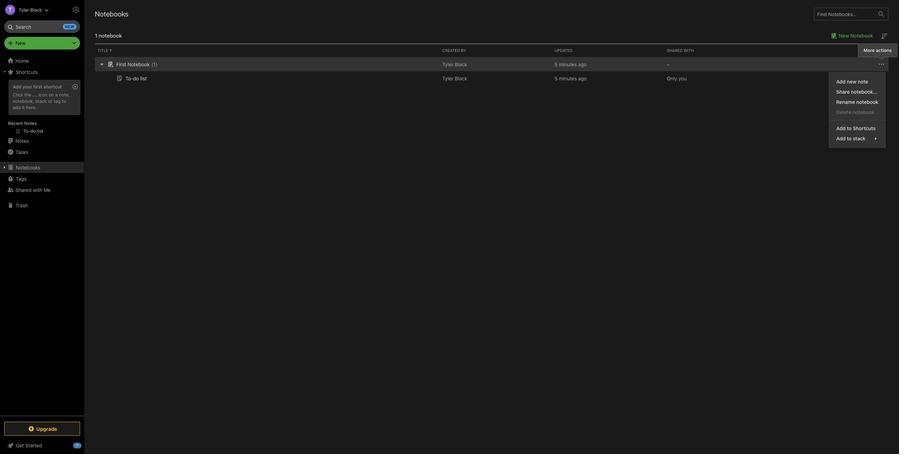Task type: locate. For each thing, give the bounding box(es) containing it.
0 vertical spatial 1
[[95, 32, 97, 39]]

notes inside group
[[24, 120, 37, 126]]

ago inside 'first notebook' row
[[578, 61, 587, 67]]

more actions tooltip
[[858, 43, 897, 60]]

new left note
[[847, 79, 857, 85]]

0 vertical spatial notebook
[[99, 32, 122, 39]]

1 5 minutes ago from the top
[[555, 61, 587, 67]]

click the ...
[[13, 92, 37, 98]]

notebook up title
[[99, 32, 122, 39]]

0 vertical spatial notes
[[24, 120, 37, 126]]

0 horizontal spatial notebook
[[128, 61, 150, 67]]

new down settings image
[[65, 24, 74, 29]]

stack down add to shortcuts link
[[853, 136, 866, 142]]

1 inside 'first notebook' row
[[153, 61, 156, 67]]

add new note link
[[829, 77, 885, 87]]

notebook for first
[[128, 61, 150, 67]]

tyler inside to-do list row
[[442, 75, 454, 81]]

1 vertical spatial notebooks
[[16, 165, 40, 171]]

shortcuts inside button
[[16, 69, 38, 75]]

1 horizontal spatial shortcuts
[[853, 125, 876, 131]]

0 vertical spatial 5
[[555, 61, 558, 67]]

0 horizontal spatial new
[[65, 24, 74, 29]]

only
[[667, 75, 677, 81]]

Add to stack field
[[829, 134, 885, 144]]

first notebook ( 1 )
[[116, 61, 157, 67]]

0 vertical spatial to
[[62, 98, 66, 104]]

add inside field
[[836, 136, 846, 142]]

to down note,
[[62, 98, 66, 104]]

upgrade button
[[4, 422, 80, 436]]

0 horizontal spatial new
[[15, 40, 26, 46]]

1 horizontal spatial new
[[847, 79, 857, 85]]

1 vertical spatial 5
[[555, 75, 558, 81]]

add inside group
[[13, 84, 21, 90]]

1 vertical spatial notebook
[[128, 61, 150, 67]]

ago inside to-do list row
[[578, 75, 587, 81]]

notebook for rename notebook
[[856, 99, 878, 105]]

notebook inside button
[[850, 33, 873, 39]]

trash
[[15, 202, 28, 208]]

0 vertical spatial minutes
[[559, 61, 577, 67]]

2 vertical spatial tyler black
[[442, 75, 467, 81]]

notebook down rename notebook
[[853, 109, 875, 115]]

tyler black inside 'first notebook' row
[[442, 61, 467, 67]]

0 vertical spatial black
[[30, 7, 42, 12]]

tags button
[[0, 173, 84, 184]]

1 vertical spatial to
[[847, 125, 852, 131]]

1 vertical spatial shortcuts
[[853, 125, 876, 131]]

shortcuts up the add to stack link
[[853, 125, 876, 131]]

to inside field
[[847, 136, 852, 142]]

group inside tree
[[0, 78, 84, 138]]

tyler black
[[19, 7, 42, 12], [442, 61, 467, 67], [442, 75, 467, 81]]

1 horizontal spatial notebook
[[850, 33, 873, 39]]

2 vertical spatial tyler
[[442, 75, 454, 81]]

to
[[62, 98, 66, 104], [847, 125, 852, 131], [847, 136, 852, 142]]

5 minutes ago for only you
[[555, 75, 587, 81]]

notes up tasks
[[15, 138, 29, 144]]

1 horizontal spatial stack
[[853, 136, 866, 142]]

row group inside the notebooks element
[[95, 57, 889, 85]]

shortcuts down "home"
[[16, 69, 38, 75]]

new
[[839, 33, 849, 39], [15, 40, 26, 46]]

1 5 from the top
[[555, 61, 558, 67]]

stack
[[35, 98, 47, 104], [853, 136, 866, 142]]

2 vertical spatial notebook
[[853, 109, 875, 115]]

notes link
[[0, 135, 84, 146]]

0 vertical spatial tyler
[[19, 7, 29, 12]]

1 horizontal spatial notebooks
[[95, 10, 128, 18]]

add for add to shortcuts
[[836, 125, 846, 131]]

stack down icon
[[35, 98, 47, 104]]

2 5 minutes ago from the top
[[555, 75, 587, 81]]

tyler
[[19, 7, 29, 12], [442, 61, 454, 67], [442, 75, 454, 81]]

0 vertical spatial new
[[65, 24, 74, 29]]

Find Notebooks… text field
[[814, 8, 874, 20]]

2 ago from the top
[[578, 75, 587, 81]]

minutes inside 'first notebook' row
[[559, 61, 577, 67]]

cell
[[776, 71, 889, 85]]

...
[[32, 92, 37, 98]]

More actions field
[[877, 60, 886, 69]]

1 vertical spatial black
[[455, 61, 467, 67]]

actions
[[876, 47, 892, 53]]

ago
[[578, 61, 587, 67], [578, 75, 587, 81]]

add for add to stack
[[836, 136, 846, 142]]

2 5 from the top
[[555, 75, 558, 81]]

minutes
[[559, 61, 577, 67], [559, 75, 577, 81]]

tyler for –
[[442, 61, 454, 67]]

group
[[0, 78, 84, 138]]

shortcuts inside dropdown list menu
[[853, 125, 876, 131]]

created by button
[[440, 44, 552, 57]]

only you
[[667, 75, 687, 81]]

notebook inside delete notebook link
[[853, 109, 875, 115]]

notebooks
[[95, 10, 128, 18], [16, 165, 40, 171]]

notebooks up tags
[[16, 165, 40, 171]]

shared with me link
[[0, 184, 84, 196]]

add for add your first shortcut
[[13, 84, 21, 90]]

notes right recent
[[24, 120, 37, 126]]

Account field
[[0, 3, 49, 17]]

notebook down notebook…
[[856, 99, 878, 105]]

share notebook… link
[[829, 87, 885, 97]]

0 vertical spatial stack
[[35, 98, 47, 104]]

group containing add your first shortcut
[[0, 78, 84, 138]]

row group
[[95, 57, 889, 85]]

0 vertical spatial 5 minutes ago
[[555, 61, 587, 67]]

a
[[55, 92, 58, 98]]

to for add to shortcuts
[[847, 125, 852, 131]]

first notebook row
[[95, 57, 889, 71]]

1 vertical spatial new
[[15, 40, 26, 46]]

tasks
[[15, 149, 28, 155]]

1 vertical spatial tyler black
[[442, 61, 467, 67]]

1 vertical spatial 1
[[153, 61, 156, 67]]

notebook inside row
[[128, 61, 150, 67]]

ago for only you
[[578, 75, 587, 81]]

black inside 'first notebook' row
[[455, 61, 467, 67]]

1 horizontal spatial new
[[839, 33, 849, 39]]

new inside dropdown list menu
[[847, 79, 857, 85]]

notebook up more
[[850, 33, 873, 39]]

2 vertical spatial black
[[455, 75, 467, 81]]

new for new notebook
[[839, 33, 849, 39]]

share
[[836, 89, 850, 95]]

list
[[140, 75, 147, 81]]

add up add to stack
[[836, 125, 846, 131]]

1 vertical spatial new
[[847, 79, 857, 85]]

0 vertical spatial shortcuts
[[16, 69, 38, 75]]

2 vertical spatial to
[[847, 136, 852, 142]]

notebook inside the notebooks element
[[99, 32, 122, 39]]

do
[[133, 75, 139, 81]]

icon on a note, notebook, stack or tag to add it here.
[[13, 92, 70, 110]]

arrow image
[[98, 60, 106, 68]]

started
[[25, 443, 42, 449]]

notebook left (
[[128, 61, 150, 67]]

5
[[555, 61, 558, 67], [555, 75, 558, 81]]

to up add to stack
[[847, 125, 852, 131]]

notes
[[24, 120, 37, 126], [15, 138, 29, 144]]

tyler for only you
[[442, 75, 454, 81]]

1 vertical spatial tyler
[[442, 61, 454, 67]]

title button
[[95, 44, 440, 57]]

(
[[151, 61, 153, 67]]

1 vertical spatial ago
[[578, 75, 587, 81]]

sort options image
[[880, 32, 889, 40]]

1 vertical spatial 5 minutes ago
[[555, 75, 587, 81]]

0 horizontal spatial stack
[[35, 98, 47, 104]]

black inside to-do list row
[[455, 75, 467, 81]]

0 vertical spatial new
[[839, 33, 849, 39]]

0 vertical spatial notebook
[[850, 33, 873, 39]]

notebook
[[850, 33, 873, 39], [128, 61, 150, 67]]

5 minutes ago
[[555, 61, 587, 67], [555, 75, 587, 81]]

new inside popup button
[[15, 40, 26, 46]]

5 for only you
[[555, 75, 558, 81]]

it
[[22, 105, 25, 110]]

add up the 'share'
[[836, 79, 846, 85]]

tyler black for only you
[[442, 75, 467, 81]]

1 vertical spatial stack
[[853, 136, 866, 142]]

new inside button
[[839, 33, 849, 39]]

5 minutes ago inside to-do list row
[[555, 75, 587, 81]]

more actions image
[[877, 60, 886, 69]]

shortcuts
[[16, 69, 38, 75], [853, 125, 876, 131]]

add your first shortcut
[[13, 84, 62, 90]]

tree
[[0, 55, 84, 416]]

2 minutes from the top
[[559, 75, 577, 81]]

–
[[667, 61, 670, 67]]

1 horizontal spatial 1
[[153, 61, 156, 67]]

add
[[836, 79, 846, 85], [13, 84, 21, 90], [836, 125, 846, 131], [836, 136, 846, 142]]

notebooks element
[[84, 0, 899, 454]]

0 horizontal spatial notebooks
[[16, 165, 40, 171]]

0 vertical spatial tyler black
[[19, 7, 42, 12]]

note
[[858, 79, 868, 85]]

notebooks link
[[0, 162, 84, 173]]

tyler black inside to-do list row
[[442, 75, 467, 81]]

minutes inside to-do list row
[[559, 75, 577, 81]]

tyler inside 'first notebook' row
[[442, 61, 454, 67]]

notebooks up 1 notebook
[[95, 10, 128, 18]]

new
[[65, 24, 74, 29], [847, 79, 857, 85]]

created
[[442, 48, 460, 53]]

5 inside 'first notebook' row
[[555, 61, 558, 67]]

Help and Learning task checklist field
[[0, 440, 84, 452]]

to down the add to shortcuts
[[847, 136, 852, 142]]

notebook for new
[[850, 33, 873, 39]]

icon
[[38, 92, 47, 98]]

1
[[95, 32, 97, 39], [153, 61, 156, 67]]

5 inside to-do list row
[[555, 75, 558, 81]]

delete notebook link
[[829, 107, 885, 117]]

note,
[[59, 92, 70, 98]]

new up 'actions' button on the right of page
[[839, 33, 849, 39]]

new up "home"
[[15, 40, 26, 46]]

add up click
[[13, 84, 21, 90]]

add to stack
[[836, 136, 866, 142]]

more actions
[[864, 47, 892, 53]]

1 ago from the top
[[578, 61, 587, 67]]

notebook for 1 notebook
[[99, 32, 122, 39]]

1 vertical spatial notebook
[[856, 99, 878, 105]]

)
[[156, 61, 157, 67]]

row group containing first notebook
[[95, 57, 889, 85]]

5 minutes ago inside 'first notebook' row
[[555, 61, 587, 67]]

0 vertical spatial ago
[[578, 61, 587, 67]]

updated button
[[552, 44, 664, 57]]

0 horizontal spatial shortcuts
[[16, 69, 38, 75]]

notebook inside rename notebook link
[[856, 99, 878, 105]]

first
[[33, 84, 42, 90]]

title
[[98, 48, 108, 53]]

1 minutes from the top
[[559, 61, 577, 67]]

black
[[30, 7, 42, 12], [455, 61, 467, 67], [455, 75, 467, 81]]

with
[[33, 187, 42, 193]]

1 vertical spatial minutes
[[559, 75, 577, 81]]

0 vertical spatial notebooks
[[95, 10, 128, 18]]

add down the add to shortcuts
[[836, 136, 846, 142]]

cell inside row group
[[776, 71, 889, 85]]

notebooks inside tree
[[16, 165, 40, 171]]



Task type: vqa. For each thing, say whether or not it's contained in the screenshot.
'9 minutes ago' associated with Only you
no



Task type: describe. For each thing, give the bounding box(es) containing it.
rename notebook
[[836, 99, 878, 105]]

add for add new note
[[836, 79, 846, 85]]

actions
[[869, 48, 886, 53]]

Sort field
[[880, 32, 889, 40]]

new notebook
[[839, 33, 873, 39]]

minutes for only you
[[559, 75, 577, 81]]

shortcut
[[43, 84, 62, 90]]

to-
[[125, 75, 133, 81]]

new button
[[4, 37, 80, 50]]

your
[[23, 84, 32, 90]]

stack inside field
[[853, 136, 866, 142]]

add new note
[[836, 79, 868, 85]]

Search text field
[[9, 20, 75, 33]]

7
[[76, 444, 78, 448]]

tags
[[16, 176, 26, 182]]

tasks button
[[0, 146, 84, 158]]

shared with button
[[664, 44, 776, 57]]

tree containing home
[[0, 55, 84, 416]]

actions button
[[776, 44, 889, 57]]

trash link
[[0, 200, 84, 211]]

home link
[[0, 55, 84, 66]]

dropdown list menu
[[829, 77, 885, 144]]

stack inside icon on a note, notebook, stack or tag to add it here.
[[35, 98, 47, 104]]

here.
[[26, 105, 37, 110]]

recent
[[8, 120, 23, 126]]

to-do list 1 element
[[125, 75, 147, 81]]

shared
[[667, 48, 683, 53]]

add to shortcuts link
[[829, 123, 885, 134]]

to-do list
[[125, 75, 147, 81]]

black inside account field
[[30, 7, 42, 12]]

notebook…
[[851, 89, 877, 95]]

tyler black for –
[[442, 61, 467, 67]]

tyler black inside account field
[[19, 7, 42, 12]]

new inside search box
[[65, 24, 74, 29]]

recent notes
[[8, 120, 37, 126]]

5 for –
[[555, 61, 558, 67]]

settings image
[[72, 6, 80, 14]]

or
[[48, 98, 52, 104]]

get started
[[16, 443, 42, 449]]

more
[[864, 47, 875, 53]]

you
[[679, 75, 687, 81]]

to inside icon on a note, notebook, stack or tag to add it here.
[[62, 98, 66, 104]]

0 horizontal spatial 1
[[95, 32, 97, 39]]

created by
[[442, 48, 466, 53]]

new for new
[[15, 40, 26, 46]]

me
[[44, 187, 51, 193]]

delete notebook
[[836, 109, 875, 115]]

notebook,
[[13, 98, 34, 104]]

first
[[116, 61, 126, 67]]

black for only you
[[455, 75, 467, 81]]

tyler inside account field
[[19, 7, 29, 12]]

to for add to stack
[[847, 136, 852, 142]]

delete
[[836, 109, 851, 115]]

get
[[16, 443, 24, 449]]

minutes for –
[[559, 61, 577, 67]]

to-do list button
[[115, 74, 147, 83]]

updated
[[555, 48, 573, 53]]

share notebook…
[[836, 89, 877, 95]]

new search field
[[9, 20, 77, 33]]

1 notebook
[[95, 32, 122, 39]]

to-do list row
[[95, 71, 889, 85]]

by
[[461, 48, 466, 53]]

expand notebooks image
[[2, 165, 7, 170]]

rename
[[836, 99, 855, 105]]

1 vertical spatial notes
[[15, 138, 29, 144]]

shared with me
[[15, 187, 51, 193]]

black for –
[[455, 61, 467, 67]]

add to stack link
[[829, 134, 885, 144]]

notebook for delete notebook
[[853, 109, 875, 115]]

add
[[13, 105, 21, 110]]

tag
[[54, 98, 61, 104]]

rename notebook link
[[829, 97, 885, 107]]

new notebook button
[[829, 32, 873, 40]]

click to collapse image
[[82, 441, 87, 450]]

click
[[13, 92, 23, 98]]

shared
[[15, 187, 32, 193]]

upgrade
[[36, 426, 57, 432]]

with
[[684, 48, 694, 53]]

ago for –
[[578, 61, 587, 67]]

shortcuts button
[[0, 66, 84, 78]]

shared with
[[667, 48, 694, 53]]

5 minutes ago for –
[[555, 61, 587, 67]]

on
[[49, 92, 54, 98]]

add to shortcuts
[[836, 125, 876, 131]]

home
[[15, 58, 29, 64]]

the
[[24, 92, 31, 98]]



